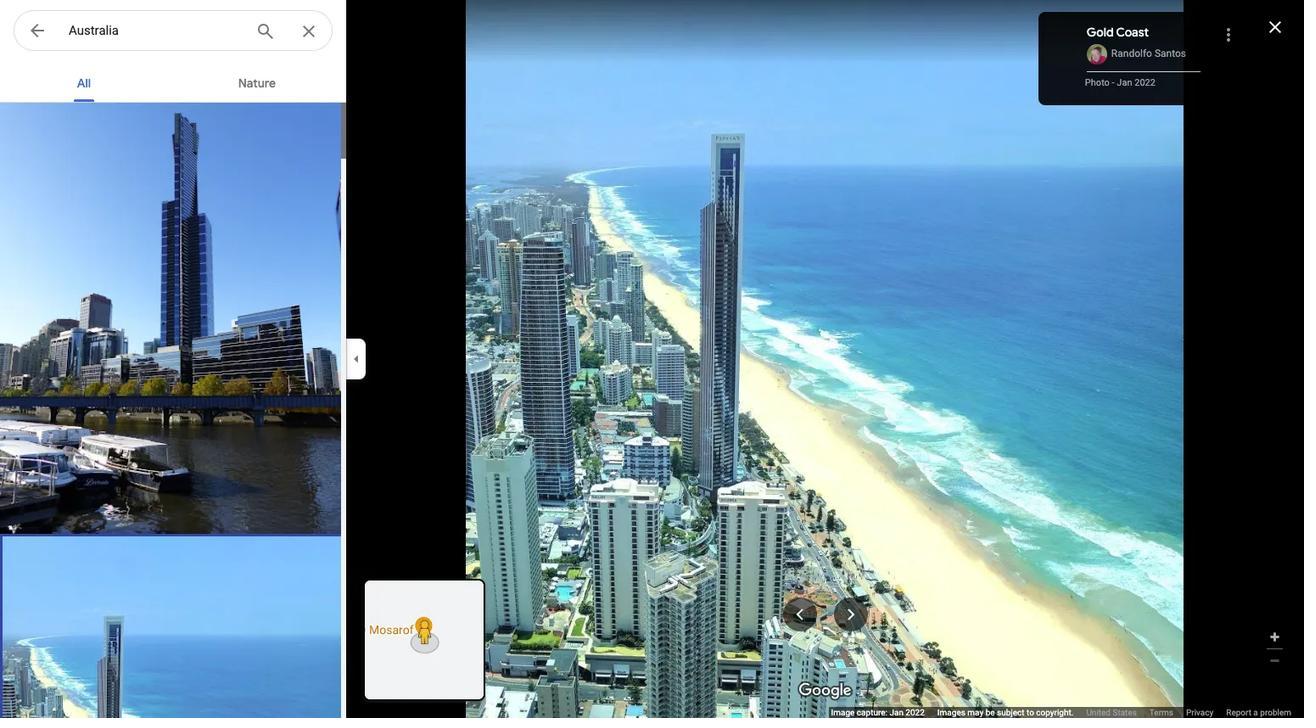Task type: locate. For each thing, give the bounding box(es) containing it.
nature
[[238, 76, 276, 91]]

0 vertical spatial 2022
[[1135, 77, 1156, 88]]

photos of australia main content
[[0, 61, 346, 718]]

1 vertical spatial jan
[[890, 708, 904, 717]]

nature button
[[225, 61, 289, 102]]

zoom out image
[[1269, 654, 1282, 667]]

 button
[[14, 10, 61, 54]]

jan right capture:
[[890, 708, 904, 717]]

footer containing image capture: jan 2022
[[831, 707, 1305, 718]]

tab list inside the google maps element
[[0, 61, 346, 102]]

1 horizontal spatial 2022
[[1135, 77, 1156, 88]]

2022 for image capture: jan 2022
[[906, 708, 925, 717]]

tab list
[[0, 61, 346, 102]]

terms
[[1150, 708, 1174, 717]]

privacy button
[[1187, 707, 1214, 718]]

be
[[986, 708, 995, 717]]


[[27, 19, 48, 42]]

0 horizontal spatial 2022
[[906, 708, 925, 717]]

2022 inside footer
[[906, 708, 925, 717]]

footer inside the google maps element
[[831, 707, 1305, 718]]

interactive map image
[[365, 581, 484, 699]]

2022 down randolfo santos
[[1135, 77, 1156, 88]]

randolfo santos link
[[1112, 48, 1187, 60]]

0 horizontal spatial jan
[[890, 708, 904, 717]]

report
[[1227, 708, 1252, 717]]

None field
[[69, 20, 242, 41]]

view randolfo santos's profile image
[[1087, 44, 1108, 65]]

1 horizontal spatial jan
[[1117, 77, 1133, 88]]

subject
[[997, 708, 1025, 717]]

image capture: jan 2022
[[831, 708, 925, 717]]

tab list containing all
[[0, 61, 346, 102]]

footer
[[831, 707, 1305, 718]]

jan
[[1117, 77, 1133, 88], [890, 708, 904, 717]]

1 vertical spatial 2022
[[906, 708, 925, 717]]

gold
[[1087, 25, 1114, 40]]

zoom in image
[[1269, 631, 1282, 643]]

terms button
[[1150, 707, 1174, 718]]

united states button
[[1087, 707, 1137, 718]]

Australia field
[[14, 10, 333, 52]]

2022 left images
[[906, 708, 925, 717]]

copyright.
[[1037, 708, 1074, 717]]

problem
[[1261, 708, 1292, 717]]

jan right -
[[1117, 77, 1133, 88]]

2022
[[1135, 77, 1156, 88], [906, 708, 925, 717]]

randolfo santos
[[1112, 48, 1187, 60]]

0 vertical spatial jan
[[1117, 77, 1133, 88]]

santos
[[1155, 48, 1187, 60]]

privacy
[[1187, 708, 1214, 717]]



Task type: describe. For each thing, give the bounding box(es) containing it.
all
[[77, 76, 91, 91]]

jan for -
[[1117, 77, 1133, 88]]

photo - jan 2022
[[1085, 77, 1156, 88]]

none field inside australia field
[[69, 20, 242, 41]]

 search field
[[14, 10, 333, 54]]

coast
[[1117, 25, 1149, 40]]

may
[[968, 708, 984, 717]]

images
[[938, 708, 966, 717]]

photo
[[1085, 77, 1110, 88]]

states
[[1113, 708, 1137, 717]]

capture:
[[857, 708, 888, 717]]

united
[[1087, 708, 1111, 717]]

united states
[[1087, 708, 1137, 717]]

image
[[831, 708, 855, 717]]

report a problem
[[1227, 708, 1292, 717]]

-
[[1112, 77, 1115, 88]]

jan for capture:
[[890, 708, 904, 717]]

to
[[1027, 708, 1035, 717]]

images may be subject to copyright.
[[938, 708, 1074, 717]]

randolfo
[[1112, 48, 1153, 60]]

gold coast
[[1087, 25, 1149, 40]]

collapse side panel image
[[347, 350, 366, 368]]

a
[[1254, 708, 1259, 717]]

all button
[[57, 61, 111, 102]]

photo 1 image
[[0, 103, 345, 534]]

report a problem link
[[1227, 707, 1292, 718]]

2022 for photo - jan 2022
[[1135, 77, 1156, 88]]

google maps element
[[0, 0, 1305, 718]]



Task type: vqa. For each thing, say whether or not it's contained in the screenshot.
Arrival time: 8:05 AM on  Wednesday, December 27. TEXT FIELD
no



